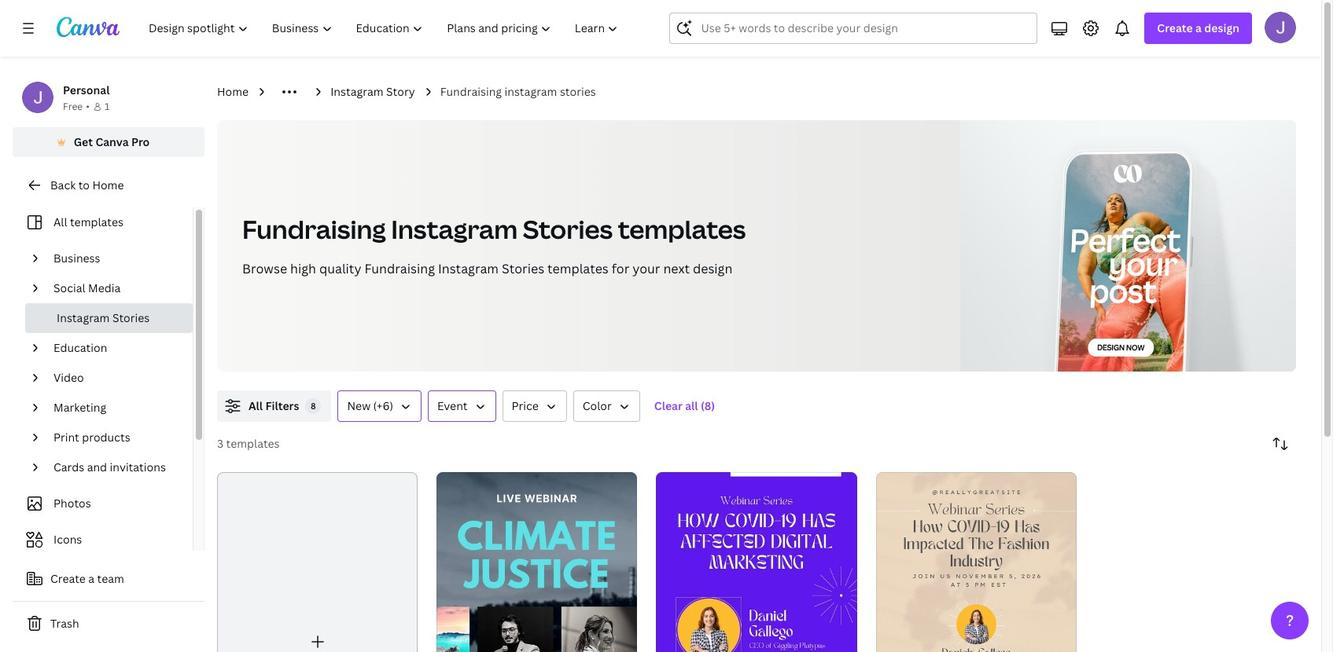 Task type: locate. For each thing, give the bounding box(es) containing it.
instagram
[[504, 84, 557, 99]]

fundraising instagram stories templates
[[242, 212, 746, 246]]

design inside dropdown button
[[1204, 20, 1239, 35]]

a
[[1195, 20, 1202, 35], [88, 572, 94, 587]]

price
[[512, 399, 539, 414]]

fundraising
[[440, 84, 502, 99], [242, 212, 386, 246], [364, 260, 435, 278]]

stories down 'social media' link
[[112, 311, 150, 326]]

back to home link
[[13, 170, 204, 201]]

1 vertical spatial home
[[92, 178, 124, 193]]

all down back at top
[[53, 215, 67, 230]]

create a team
[[50, 572, 124, 587]]

2 vertical spatial stories
[[112, 311, 150, 326]]

Sort by button
[[1265, 429, 1296, 460]]

home
[[217, 84, 249, 99], [92, 178, 124, 193]]

filters
[[265, 399, 299, 414]]

templates down back to home
[[70, 215, 123, 230]]

all templates
[[53, 215, 123, 230]]

all
[[53, 215, 67, 230], [249, 399, 263, 414]]

1 vertical spatial create
[[50, 572, 86, 587]]

templates
[[618, 212, 746, 246], [70, 215, 123, 230], [547, 260, 609, 278], [226, 436, 280, 451]]

design left jacob simon "icon"
[[1204, 20, 1239, 35]]

instagram up "browse high quality fundraising instagram stories templates for your next design"
[[391, 212, 518, 246]]

invitations
[[110, 460, 166, 475]]

fundraising right "quality"
[[364, 260, 435, 278]]

templates right 3
[[226, 436, 280, 451]]

create a team button
[[13, 564, 204, 595]]

0 vertical spatial fundraising
[[440, 84, 502, 99]]

(8)
[[701, 399, 715, 414]]

stories
[[523, 212, 613, 246], [502, 260, 544, 278], [112, 311, 150, 326]]

0 vertical spatial all
[[53, 215, 67, 230]]

your
[[632, 260, 660, 278]]

1 horizontal spatial home
[[217, 84, 249, 99]]

1 horizontal spatial design
[[1204, 20, 1239, 35]]

instagram left story at the left
[[330, 84, 383, 99]]

a inside button
[[88, 572, 94, 587]]

all templates link
[[22, 208, 183, 238]]

1 vertical spatial a
[[88, 572, 94, 587]]

0 vertical spatial design
[[1204, 20, 1239, 35]]

0 horizontal spatial a
[[88, 572, 94, 587]]

fundraising up high
[[242, 212, 386, 246]]

back
[[50, 178, 76, 193]]

get
[[74, 134, 93, 149]]

fundraising instagram stories
[[440, 84, 596, 99]]

create
[[1157, 20, 1193, 35], [50, 572, 86, 587]]

print products
[[53, 430, 130, 445]]

1 vertical spatial fundraising
[[242, 212, 386, 246]]

0 vertical spatial create
[[1157, 20, 1193, 35]]

instagram down fundraising instagram stories templates
[[438, 260, 499, 278]]

stories up for in the left top of the page
[[523, 212, 613, 246]]

8
[[311, 400, 316, 412]]

create a design
[[1157, 20, 1239, 35]]

cards and invitations link
[[47, 453, 183, 483]]

all for all filters
[[249, 399, 263, 414]]

0 horizontal spatial design
[[693, 260, 732, 278]]

social media link
[[47, 274, 183, 304]]

create inside button
[[50, 572, 86, 587]]

None search field
[[670, 13, 1038, 44]]

templates left for in the left top of the page
[[547, 260, 609, 278]]

0 vertical spatial home
[[217, 84, 249, 99]]

1 horizontal spatial create
[[1157, 20, 1193, 35]]

fundraising left instagram
[[440, 84, 502, 99]]

1 vertical spatial design
[[693, 260, 732, 278]]

instagram
[[330, 84, 383, 99], [391, 212, 518, 246], [438, 260, 499, 278], [57, 311, 110, 326]]

instagram story link
[[330, 83, 415, 101]]

design right the next
[[693, 260, 732, 278]]

marketing
[[53, 400, 106, 415]]

new
[[347, 399, 371, 414]]

0 horizontal spatial all
[[53, 215, 67, 230]]

all left the "filters"
[[249, 399, 263, 414]]

social
[[53, 281, 85, 296]]

instagram inside the instagram story link
[[330, 84, 383, 99]]

0 vertical spatial a
[[1195, 20, 1202, 35]]

1 horizontal spatial all
[[249, 399, 263, 414]]

team
[[97, 572, 124, 587]]

stories down fundraising instagram stories templates
[[502, 260, 544, 278]]

0 vertical spatial stories
[[523, 212, 613, 246]]

fundraising for fundraising instagram stories
[[440, 84, 502, 99]]

color
[[583, 399, 612, 414]]

create inside dropdown button
[[1157, 20, 1193, 35]]

social media
[[53, 281, 121, 296]]

clear
[[654, 399, 683, 414]]

print
[[53, 430, 79, 445]]

stories
[[560, 84, 596, 99]]

new (+6) button
[[338, 391, 422, 422]]

0 horizontal spatial create
[[50, 572, 86, 587]]

1 vertical spatial all
[[249, 399, 263, 414]]

color button
[[573, 391, 640, 422]]

photos
[[53, 496, 91, 511]]

fundraising instagram stories templates image
[[961, 120, 1296, 372], [1057, 153, 1191, 392]]

instagram up education
[[57, 311, 110, 326]]

purple with white accent simple aesthetic digital marketing webinar promotion instagram story image
[[656, 473, 857, 653]]

create for create a design
[[1157, 20, 1193, 35]]

products
[[82, 430, 130, 445]]

icons
[[53, 532, 82, 547]]

1 horizontal spatial a
[[1195, 20, 1202, 35]]

icons link
[[22, 525, 183, 555]]

pro
[[131, 134, 150, 149]]

high
[[290, 260, 316, 278]]

design
[[1204, 20, 1239, 35], [693, 260, 732, 278]]

a inside dropdown button
[[1195, 20, 1202, 35]]

instagram stories
[[57, 311, 150, 326]]



Task type: vqa. For each thing, say whether or not it's contained in the screenshot.
Fundraising instagram stories Fundraising
yes



Task type: describe. For each thing, give the bounding box(es) containing it.
trash
[[50, 617, 79, 632]]

free •
[[63, 100, 90, 113]]

to
[[78, 178, 90, 193]]

all filters
[[249, 399, 299, 414]]

3 templates
[[217, 436, 280, 451]]

a for design
[[1195, 20, 1202, 35]]

a for team
[[88, 572, 94, 587]]

cards and invitations
[[53, 460, 166, 475]]

education link
[[47, 333, 183, 363]]

marketing link
[[47, 393, 183, 423]]

new (+6)
[[347, 399, 393, 414]]

get canva pro button
[[13, 127, 204, 157]]

get canva pro
[[74, 134, 150, 149]]

quality
[[319, 260, 361, 278]]

clear all (8) button
[[646, 391, 723, 422]]

video link
[[47, 363, 183, 393]]

•
[[86, 100, 90, 113]]

create for create a team
[[50, 572, 86, 587]]

free
[[63, 100, 83, 113]]

browse high quality fundraising instagram stories templates for your next design
[[242, 260, 732, 278]]

home link
[[217, 83, 249, 101]]

for
[[612, 260, 629, 278]]

trash link
[[13, 609, 204, 640]]

canva
[[95, 134, 129, 149]]

personal
[[63, 83, 110, 98]]

browse
[[242, 260, 287, 278]]

back to home
[[50, 178, 124, 193]]

templates up the next
[[618, 212, 746, 246]]

1 vertical spatial stories
[[502, 260, 544, 278]]

instagram story
[[330, 84, 415, 99]]

and
[[87, 460, 107, 475]]

8 filter options selected element
[[305, 399, 321, 414]]

fundraising for fundraising instagram stories templates
[[242, 212, 386, 246]]

all
[[685, 399, 698, 414]]

cards
[[53, 460, 84, 475]]

event button
[[428, 391, 496, 422]]

clear all (8)
[[654, 399, 715, 414]]

price button
[[502, 391, 567, 422]]

0 horizontal spatial home
[[92, 178, 124, 193]]

photos link
[[22, 489, 183, 519]]

next
[[663, 260, 690, 278]]

(+6)
[[373, 399, 393, 414]]

3
[[217, 436, 223, 451]]

media
[[88, 281, 121, 296]]

business link
[[47, 244, 183, 274]]

education
[[53, 341, 107, 355]]

2 vertical spatial fundraising
[[364, 260, 435, 278]]

business
[[53, 251, 100, 266]]

create a design button
[[1145, 13, 1252, 44]]

video
[[53, 370, 84, 385]]

story
[[386, 84, 415, 99]]

beige minimalist how covid-19 has impacted the fashion industry webinar promotion instagram story image
[[876, 473, 1076, 653]]

event
[[437, 399, 468, 414]]

Search search field
[[701, 13, 1027, 43]]

cyan climate justice webinar livestream your story image
[[437, 473, 637, 653]]

print products link
[[47, 423, 183, 453]]

top level navigation element
[[138, 13, 632, 44]]

jacob simon image
[[1265, 12, 1296, 43]]

1
[[104, 100, 110, 113]]

all for all templates
[[53, 215, 67, 230]]



